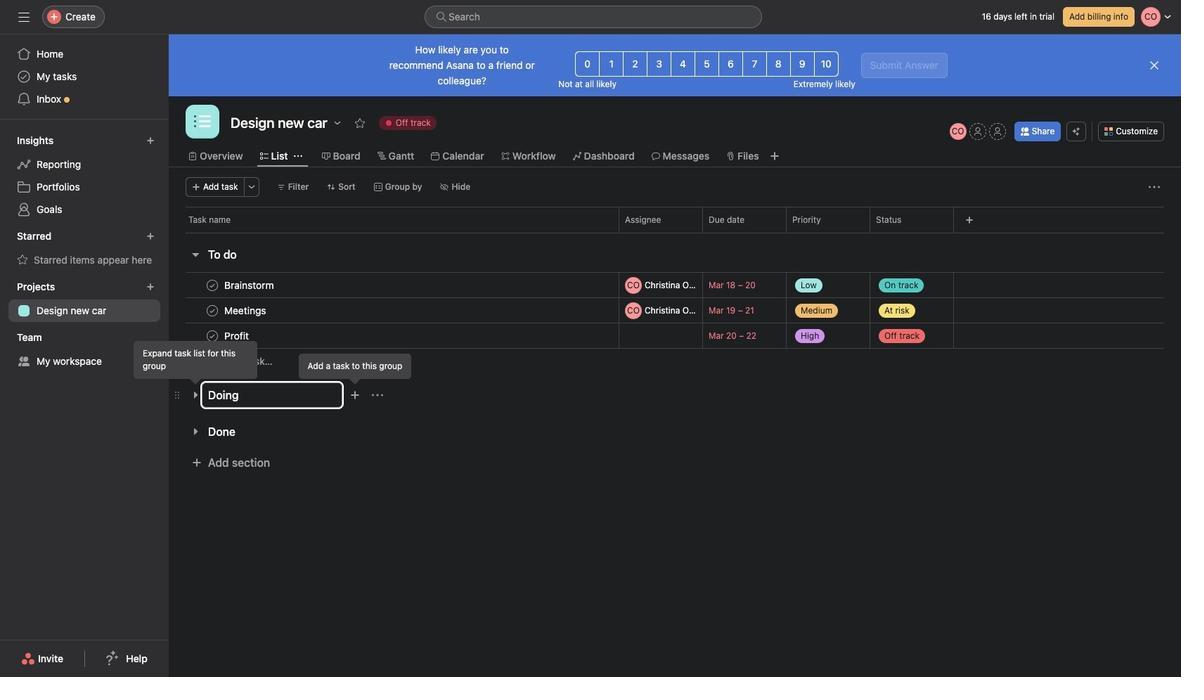 Task type: describe. For each thing, give the bounding box(es) containing it.
insights element
[[0, 128, 169, 224]]

Task name text field
[[222, 278, 278, 292]]

1 expand task list for this group image from the top
[[190, 390, 201, 401]]

mark complete image for task name text box in meetings cell
[[204, 302, 221, 319]]

add tab image
[[769, 150, 780, 162]]

collapse task list for this group image
[[190, 249, 201, 260]]

add a task to this group image
[[350, 390, 361, 401]]

New section text field
[[202, 383, 342, 408]]

task name text field for mark complete option in the profit cell
[[222, 329, 253, 343]]

1 horizontal spatial tooltip
[[299, 354, 411, 383]]

projects element
[[0, 274, 169, 325]]

list image
[[194, 113, 211, 130]]

starred element
[[0, 224, 169, 274]]

mark complete image for task name text field
[[204, 277, 221, 294]]

2 expand task list for this group image from the top
[[190, 426, 201, 437]]

more section actions image
[[372, 390, 383, 401]]

profit cell
[[169, 323, 619, 349]]

add field image
[[966, 216, 974, 224]]

manage project members image
[[950, 123, 967, 140]]

mark complete checkbox for profit cell
[[204, 327, 221, 344]]

hide sidebar image
[[18, 11, 30, 23]]

add items to starred image
[[146, 232, 155, 241]]



Task type: vqa. For each thing, say whether or not it's contained in the screenshot.
the bottommost The Expand Task List For This Group image
yes



Task type: locate. For each thing, give the bounding box(es) containing it.
mark complete checkbox for meetings cell
[[204, 302, 221, 319]]

None radio
[[575, 51, 600, 77], [671, 51, 696, 77], [719, 51, 743, 77], [743, 51, 767, 77], [575, 51, 600, 77], [671, 51, 696, 77], [719, 51, 743, 77], [743, 51, 767, 77]]

tooltip
[[134, 342, 257, 383], [299, 354, 411, 383]]

option group
[[575, 51, 839, 77]]

2 vertical spatial mark complete checkbox
[[204, 327, 221, 344]]

2 task name text field from the top
[[222, 329, 253, 343]]

task name text field for mark complete option within the meetings cell
[[222, 303, 270, 318]]

mark complete checkbox for brainstorm cell
[[204, 277, 221, 294]]

1 task name text field from the top
[[222, 303, 270, 318]]

global element
[[0, 34, 169, 119]]

2 mark complete checkbox from the top
[[204, 302, 221, 319]]

1 vertical spatial task name text field
[[222, 329, 253, 343]]

header to do tree grid
[[169, 272, 1181, 374]]

mark complete checkbox inside profit cell
[[204, 327, 221, 344]]

mark complete image inside brainstorm cell
[[204, 277, 221, 294]]

add to starred image
[[354, 117, 365, 129]]

2 vertical spatial mark complete image
[[204, 327, 221, 344]]

1 vertical spatial expand task list for this group image
[[190, 426, 201, 437]]

mark complete image for task name text box in profit cell
[[204, 327, 221, 344]]

mark complete image inside profit cell
[[204, 327, 221, 344]]

brainstorm cell
[[169, 272, 619, 298]]

0 vertical spatial expand task list for this group image
[[190, 390, 201, 401]]

0 vertical spatial task name text field
[[222, 303, 270, 318]]

mark complete checkbox inside meetings cell
[[204, 302, 221, 319]]

Mark complete checkbox
[[204, 277, 221, 294], [204, 302, 221, 319], [204, 327, 221, 344]]

1 mark complete checkbox from the top
[[204, 277, 221, 294]]

ask ai image
[[1073, 127, 1081, 136]]

0 vertical spatial mark complete checkbox
[[204, 277, 221, 294]]

1 vertical spatial mark complete image
[[204, 302, 221, 319]]

None radio
[[599, 51, 624, 77], [623, 51, 648, 77], [647, 51, 672, 77], [695, 51, 719, 77], [766, 51, 791, 77], [790, 51, 815, 77], [814, 51, 839, 77], [599, 51, 624, 77], [623, 51, 648, 77], [647, 51, 672, 77], [695, 51, 719, 77], [766, 51, 791, 77], [790, 51, 815, 77], [814, 51, 839, 77]]

0 horizontal spatial tooltip
[[134, 342, 257, 383]]

task name text field inside profit cell
[[222, 329, 253, 343]]

3 mark complete image from the top
[[204, 327, 221, 344]]

meetings cell
[[169, 297, 619, 323]]

task name text field inside meetings cell
[[222, 303, 270, 318]]

more actions image
[[247, 183, 256, 191]]

mark complete checkbox inside brainstorm cell
[[204, 277, 221, 294]]

dismiss image
[[1149, 60, 1160, 71]]

new insights image
[[146, 136, 155, 145]]

2 mark complete image from the top
[[204, 302, 221, 319]]

1 mark complete image from the top
[[204, 277, 221, 294]]

0 vertical spatial mark complete image
[[204, 277, 221, 294]]

expand task list for this group image
[[190, 390, 201, 401], [190, 426, 201, 437]]

row
[[169, 207, 1181, 233], [186, 232, 1165, 233], [169, 272, 1181, 298], [169, 297, 1181, 323], [169, 323, 1181, 349], [169, 348, 1181, 374]]

tab actions image
[[294, 152, 302, 160]]

1 vertical spatial mark complete checkbox
[[204, 302, 221, 319]]

new project or portfolio image
[[146, 283, 155, 291]]

Task name text field
[[222, 303, 270, 318], [222, 329, 253, 343]]

3 mark complete checkbox from the top
[[204, 327, 221, 344]]

list box
[[425, 6, 762, 28]]

mark complete image
[[204, 277, 221, 294], [204, 302, 221, 319], [204, 327, 221, 344]]

teams element
[[0, 325, 169, 376]]

mark complete image inside meetings cell
[[204, 302, 221, 319]]



